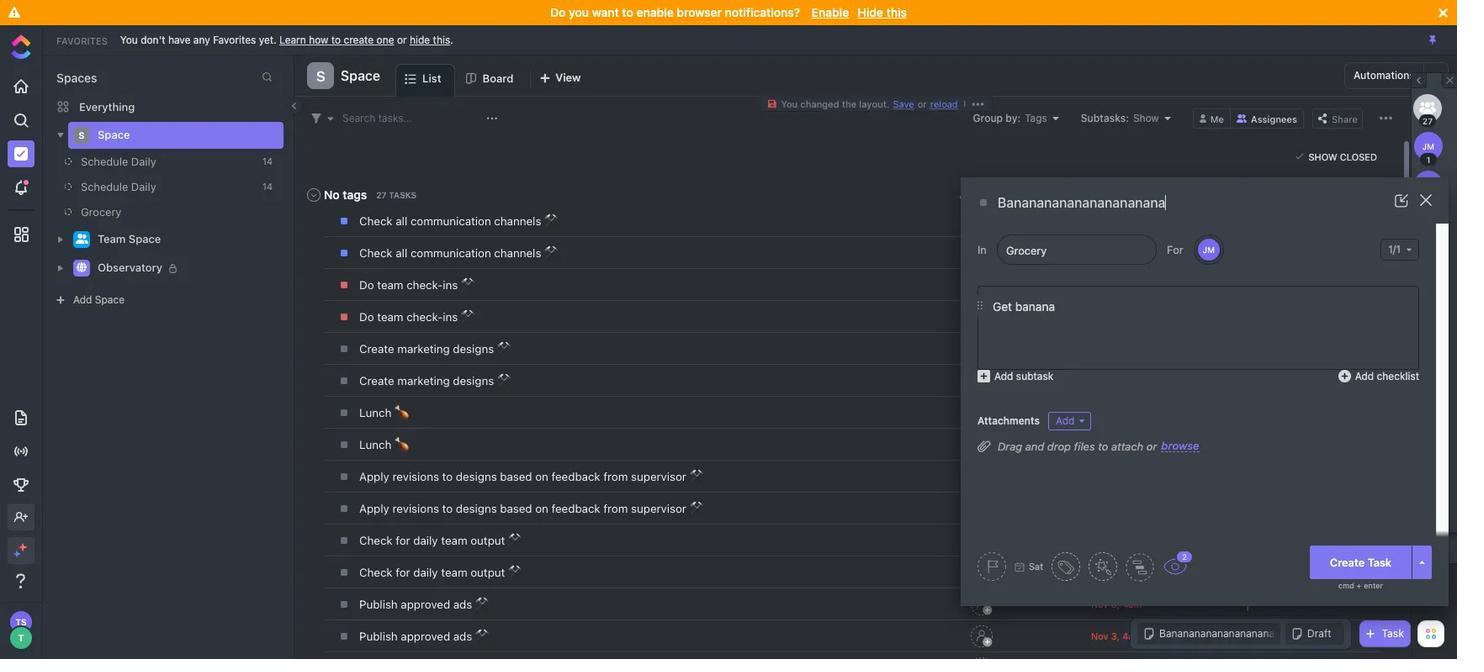 Task type: vqa. For each thing, say whether or not it's contained in the screenshot.
"4" for 1st Publish approved ads ⚒️ Link from the top
yes



Task type: describe. For each thing, give the bounding box(es) containing it.
board link
[[483, 64, 520, 96]]

attach
[[1111, 440, 1143, 453]]

automations
[[1354, 69, 1415, 82]]

1 vertical spatial create
[[359, 374, 394, 388]]

0 vertical spatial task
[[1368, 556, 1392, 569]]

layout.
[[859, 98, 890, 109]]

0 vertical spatial do
[[550, 5, 566, 19]]

output for 1st check for daily team output ⚒️ "link" from the bottom
[[470, 566, 505, 580]]

+
[[1357, 581, 1361, 591]]

1 vertical spatial task
[[1382, 628, 1404, 640]]

lunch for first lunch 🍗 link from the bottom
[[359, 438, 391, 452]]

drag
[[998, 440, 1022, 453]]

2 apply revisions to designs based on feedback from supervisor ⚒️ link from the top
[[355, 495, 910, 523]]

closed
[[1340, 151, 1377, 162]]

2 do team check-ins ⚒️ link from the top
[[355, 303, 910, 331]]

2 check for daily team output ⚒️ link from the top
[[355, 559, 910, 587]]

view
[[555, 71, 581, 84]]

1 do team check-ins ⚒️ from the top
[[359, 278, 475, 292]]

by:
[[1006, 111, 1021, 124]]

subtask
[[1016, 370, 1054, 382]]

14 for 2nd schedule daily link
[[262, 181, 273, 192]]

2 lunch 🍗 link from the top
[[355, 431, 910, 459]]

show closed button
[[1292, 148, 1381, 165]]

or inside drag and drop files to attach or browse
[[1146, 440, 1157, 453]]

2 on from the top
[[535, 502, 548, 516]]

cmd + enter
[[1338, 581, 1383, 591]]

2 , from the top
[[1117, 631, 1120, 641]]

attachments
[[978, 415, 1040, 427]]

daily for 2nd schedule daily link
[[131, 180, 156, 193]]

2 create marketing designs ⚒️ from the top
[[359, 374, 511, 388]]

communication for 2nd check all communication channels ⚒️ link from the bottom
[[410, 215, 491, 228]]

2 approved from the top
[[401, 630, 450, 644]]

observatory
[[98, 261, 162, 274]]

1 horizontal spatial or
[[918, 98, 927, 109]]

1 marketing from the top
[[397, 342, 450, 356]]

search tasks...
[[342, 111, 412, 124]]

27 tasks
[[376, 190, 416, 200]]

no
[[324, 187, 340, 201]]

ts t
[[15, 617, 27, 644]]

to inside drag and drop files to attach or browse
[[1098, 440, 1108, 453]]

assignee
[[959, 190, 1002, 200]]

2 feedback from the top
[[552, 502, 600, 516]]

apply revisions to designs based on feedback from supervisor ⚒️ for second 'apply revisions to designs based on feedback from supervisor ⚒️' link from the bottom of the page
[[359, 470, 704, 484]]

view settings image
[[1380, 112, 1392, 125]]

share button
[[1312, 108, 1363, 128]]

and
[[1025, 440, 1044, 453]]

1 revisions from the top
[[392, 470, 439, 484]]

1 publish approved ads ⚒️ link from the top
[[355, 591, 910, 619]]

0 horizontal spatial favorites
[[56, 35, 108, 46]]

show closed
[[1308, 151, 1377, 162]]

tasks...
[[378, 111, 412, 124]]

1 vertical spatial do
[[359, 278, 374, 292]]

search
[[342, 111, 375, 124]]

in
[[978, 243, 987, 256]]

tags
[[1025, 111, 1047, 124]]

4 check from the top
[[359, 566, 393, 580]]

for
[[1167, 243, 1183, 256]]

2 check all communication channels ⚒️ link from the top
[[355, 239, 910, 268]]

subtasks:
[[1081, 111, 1129, 124]]

2 check from the top
[[359, 246, 393, 260]]

grocery link
[[42, 199, 256, 225]]

2 all from the top
[[396, 246, 407, 260]]

everything link
[[43, 93, 294, 120]]

publish approved ads ⚒️ for first publish approved ads ⚒️ link
[[359, 598, 490, 612]]

list
[[422, 72, 441, 85]]

sat
[[1029, 561, 1043, 572]]

jm button
[[1196, 237, 1221, 262]]

🍗 for first lunch 🍗 link from the bottom
[[395, 438, 409, 452]]

me button
[[1193, 108, 1231, 128]]

channels for 2nd check all communication channels ⚒️ link from the bottom
[[494, 215, 541, 228]]

hide this link
[[410, 33, 450, 46]]

check for daily team output ⚒️ for 1st check for daily team output ⚒️ "link" from the bottom
[[359, 566, 522, 580]]

group by: tags
[[973, 111, 1047, 124]]

want
[[592, 5, 619, 19]]

schedule daily for 2nd schedule daily link
[[81, 180, 156, 193]]

space inside button
[[341, 68, 380, 83]]

tags
[[343, 187, 367, 201]]

grocery
[[81, 205, 121, 219]]

2 publish approved ads ⚒️ link from the top
[[355, 623, 910, 651]]

2 vertical spatial create
[[1330, 556, 1365, 569]]

daily for first schedule daily link from the top
[[131, 155, 156, 168]]

you don't have any favorites yet. learn how to create one or hide this .
[[120, 33, 453, 46]]

create task
[[1330, 556, 1392, 569]]

checklist
[[1377, 370, 1419, 382]]

get
[[993, 299, 1012, 314]]

add for add subtask
[[994, 370, 1013, 382]]

create
[[344, 33, 374, 46]]

enable
[[636, 5, 674, 19]]

1 vertical spatial this
[[433, 33, 450, 46]]

1 horizontal spatial favorites
[[213, 33, 256, 46]]

save
[[893, 98, 914, 109]]

2 vertical spatial do
[[359, 310, 374, 324]]

jm for jm
[[1203, 245, 1215, 255]]

1 horizontal spatial this
[[886, 5, 907, 19]]

1 check from the top
[[359, 215, 393, 228]]

2 revisions from the top
[[392, 502, 439, 516]]

1 , from the top
[[1117, 599, 1120, 609]]

2 schedule daily link from the top
[[42, 174, 256, 199]]

you for you changed the layout. save or reload
[[781, 98, 798, 109]]

3 for second publish approved ads ⚒️ link from the top
[[1111, 631, 1117, 641]]

you
[[569, 5, 589, 19]]

yet.
[[259, 33, 277, 46]]

add subtask
[[994, 370, 1054, 382]]

1/1
[[1388, 243, 1401, 256]]

team space
[[98, 232, 161, 246]]

1 feedback from the top
[[552, 470, 600, 484]]

how
[[309, 33, 328, 46]]

space down observatory
[[95, 294, 125, 306]]

0 vertical spatial hide
[[857, 5, 883, 19]]

any
[[193, 33, 210, 46]]

1 publish from the top
[[359, 598, 398, 612]]

1 for hide
[[1443, 549, 1447, 559]]

sparkle svg 2 image
[[13, 551, 20, 557]]

browser
[[677, 5, 722, 19]]

lunch for second lunch 🍗 link from the bottom of the page
[[359, 406, 391, 420]]

observatory link
[[98, 255, 273, 282]]

reload
[[930, 98, 958, 109]]

get banana
[[993, 299, 1055, 314]]

tasks
[[389, 190, 416, 200]]

check- for second do team check-ins ⚒️ link from the top
[[406, 310, 443, 324]]

.
[[450, 33, 453, 46]]

files
[[1074, 440, 1095, 453]]

27 for 27 tasks
[[376, 190, 387, 200]]

2 am from the top
[[1128, 631, 1142, 641]]

0 horizontal spatial show
[[1133, 111, 1159, 124]]

hide
[[410, 33, 430, 46]]

2 schedule from the top
[[81, 180, 128, 193]]

space button
[[334, 57, 380, 94]]

1 daily from the top
[[413, 534, 438, 548]]

assignee button
[[915, 190, 1050, 200]]

add for add space
[[73, 294, 92, 306]]

add button
[[1048, 412, 1091, 431]]

the
[[842, 98, 857, 109]]

0 horizontal spatial or
[[397, 33, 407, 46]]

4 for first publish approved ads ⚒️ link
[[1122, 599, 1128, 609]]

based for second 'apply revisions to designs based on feedback from supervisor ⚒️' link from the top of the page
[[500, 502, 532, 516]]

banana
[[1015, 299, 1055, 314]]

for for 1st check for daily team output ⚒️ "link" from the top of the page
[[396, 534, 410, 548]]

assignees button
[[1231, 108, 1304, 128]]



Task type: locate. For each thing, give the bounding box(es) containing it.
2 nov 3 , 4 am from the top
[[1091, 631, 1142, 641]]

2 check all communication channels ⚒️ from the top
[[359, 246, 559, 260]]

show
[[1133, 111, 1159, 124], [1308, 151, 1337, 162]]

1 vertical spatial check all communication channels ⚒️ link
[[355, 239, 910, 268]]

space
[[341, 68, 380, 83], [98, 128, 130, 142], [129, 232, 161, 246], [95, 294, 125, 306]]

add inside dropdown button
[[1056, 415, 1075, 427]]

1 vertical spatial nov 3 , 4 am
[[1091, 631, 1142, 641]]

1 vertical spatial 3
[[1111, 631, 1117, 641]]

1 schedule from the top
[[81, 155, 128, 168]]

1 vertical spatial lunch 🍗 link
[[355, 431, 910, 459]]

ads for second publish approved ads ⚒️ link from the top
[[453, 630, 472, 644]]

1 vertical spatial 🍗
[[395, 438, 409, 452]]

0 vertical spatial from
[[603, 470, 628, 484]]

automations button
[[1345, 63, 1423, 88]]

jm right for at the top of the page
[[1203, 245, 1215, 255]]

0 vertical spatial publish approved ads ⚒️
[[359, 598, 490, 612]]

27 tasks button
[[374, 190, 422, 200]]

1 from from the top
[[603, 470, 628, 484]]

2 publish from the top
[[359, 630, 398, 644]]

1 schedule daily link from the top
[[42, 149, 256, 174]]

task up enter
[[1368, 556, 1392, 569]]

1 nov 3 , 4 am from the top
[[1091, 599, 1142, 609]]

daily
[[131, 155, 156, 168], [131, 180, 156, 193]]

2 check- from the top
[[406, 310, 443, 324]]

1 channels from the top
[[494, 215, 541, 228]]

2 lunch from the top
[[359, 438, 391, 452]]

this right hide
[[433, 33, 450, 46]]

0 vertical spatial or
[[397, 33, 407, 46]]

1 vertical spatial ,
[[1117, 631, 1120, 641]]

4 for second publish approved ads ⚒️ link from the top
[[1122, 631, 1128, 641]]

1 on from the top
[[535, 470, 548, 484]]

1 14 from the top
[[262, 156, 273, 167]]

jm right closed
[[1422, 141, 1434, 151]]

or right save
[[918, 98, 927, 109]]

learn
[[279, 33, 306, 46]]

assignees
[[1251, 113, 1297, 124]]

based
[[500, 470, 532, 484], [500, 502, 532, 516]]

cmd
[[1338, 581, 1354, 591]]

1 vertical spatial or
[[918, 98, 927, 109]]

sat button
[[1015, 561, 1043, 572]]

you
[[120, 33, 138, 46], [781, 98, 798, 109]]

2 create marketing designs ⚒️ link from the top
[[355, 367, 910, 395]]

1 vertical spatial you
[[781, 98, 798, 109]]

0 vertical spatial supervisor
[[631, 470, 686, 484]]

2 based from the top
[[500, 502, 532, 516]]

don't
[[141, 33, 165, 46]]

show left closed
[[1308, 151, 1337, 162]]

add left subtask
[[994, 370, 1013, 382]]

2 output from the top
[[470, 566, 505, 580]]

team
[[98, 232, 126, 246]]

0 vertical spatial create marketing designs ⚒️ link
[[355, 335, 910, 363]]

t
[[18, 633, 24, 644]]

on
[[535, 470, 548, 484], [535, 502, 548, 516]]

you for you don't have any favorites yet. learn how to create one or hide this .
[[120, 33, 138, 46]]

0 vertical spatial feedback
[[552, 470, 600, 484]]

0 vertical spatial ins
[[443, 278, 458, 292]]

2 check for daily team output ⚒️ from the top
[[359, 566, 522, 580]]

1 vertical spatial do team check-ins ⚒️
[[359, 310, 475, 324]]

team space link
[[98, 226, 273, 253]]

daily up grocery link at the left top of page
[[131, 180, 156, 193]]

0 vertical spatial approved
[[401, 598, 450, 612]]

0 vertical spatial jm
[[1422, 141, 1434, 151]]

2 🍗 from the top
[[395, 438, 409, 452]]

0 horizontal spatial jm
[[1203, 245, 1215, 255]]

task down enter
[[1382, 628, 1404, 640]]

check all communication channels ⚒️ for 2nd check all communication channels ⚒️ link from the bottom
[[359, 215, 559, 228]]

Search tasks... text field
[[342, 106, 482, 130]]

daily
[[413, 534, 438, 548], [413, 566, 438, 580]]

0 vertical spatial check for daily team output ⚒️
[[359, 534, 522, 548]]

0 vertical spatial create marketing designs ⚒️
[[359, 342, 511, 356]]

space down create on the top
[[341, 68, 380, 83]]

changed
[[800, 98, 839, 109]]

spaces
[[56, 71, 97, 85]]

add down globe icon
[[73, 294, 92, 306]]

schedule daily link up grocery link at the left top of page
[[42, 149, 256, 174]]

1 apply from the top
[[359, 470, 389, 484]]

approved
[[401, 598, 450, 612], [401, 630, 450, 644]]

to
[[622, 5, 633, 19], [331, 33, 341, 46], [1098, 440, 1108, 453], [442, 470, 453, 484], [442, 502, 453, 516]]

1 vertical spatial supervisor
[[631, 502, 686, 516]]

hide 1
[[1421, 549, 1447, 559]]

add
[[73, 294, 92, 306], [994, 370, 1013, 382], [1355, 370, 1374, 382], [1056, 415, 1075, 427]]

27 left tasks
[[376, 190, 387, 200]]

2 vertical spatial or
[[1146, 440, 1157, 453]]

1 vertical spatial jm
[[1203, 245, 1215, 255]]

daily down space link
[[131, 155, 156, 168]]

for for 1st check for daily team output ⚒️ "link" from the bottom
[[396, 566, 410, 580]]

1 do team check-ins ⚒️ link from the top
[[355, 271, 910, 299]]

schedule daily for first schedule daily link from the top
[[81, 155, 156, 168]]

communication
[[410, 215, 491, 228], [410, 246, 491, 260]]

view settings element
[[1375, 108, 1396, 129]]

2 channels from the top
[[494, 246, 541, 260]]

1 vertical spatial based
[[500, 502, 532, 516]]

revisions
[[392, 470, 439, 484], [392, 502, 439, 516]]

1 create marketing designs ⚒️ from the top
[[359, 342, 511, 356]]

1 schedule daily from the top
[[81, 155, 156, 168]]

1 nov from the top
[[1091, 599, 1108, 609]]

1 approved from the top
[[401, 598, 450, 612]]

apply revisions to designs based on feedback from supervisor ⚒️ for second 'apply revisions to designs based on feedback from supervisor ⚒️' link from the top of the page
[[359, 502, 704, 516]]

0 vertical spatial check all communication channels ⚒️ link
[[355, 207, 910, 236]]

1 check for daily team output ⚒️ from the top
[[359, 534, 522, 548]]

favorites up the spaces
[[56, 35, 108, 46]]

0 vertical spatial apply
[[359, 470, 389, 484]]

have
[[168, 33, 191, 46]]

1 horizontal spatial ts
[[1423, 180, 1434, 190]]

sparkle svg 1 image
[[19, 543, 27, 552]]

you left don't
[[120, 33, 138, 46]]

0 vertical spatial 1
[[1426, 155, 1431, 165]]

check- for 1st do team check-ins ⚒️ link from the top of the page
[[406, 278, 443, 292]]

designs
[[453, 342, 494, 356], [453, 374, 494, 388], [456, 470, 497, 484], [456, 502, 497, 516]]

1 vertical spatial lunch 🍗
[[359, 438, 409, 452]]

this right enable
[[886, 5, 907, 19]]

nov 3 , 4 am
[[1091, 599, 1142, 609], [1091, 631, 1142, 641]]

nov 3 , 4 am for first publish approved ads ⚒️ link
[[1091, 599, 1142, 609]]

1 vertical spatial am
[[1128, 631, 1142, 641]]

1 check all communication channels ⚒️ from the top
[[359, 215, 559, 228]]

27 right view settings icon
[[1422, 116, 1433, 126]]

jm for jm 1 ts
[[1422, 141, 1434, 151]]

1
[[1426, 155, 1431, 165], [1443, 549, 1447, 559]]

learn how to create one link
[[279, 33, 394, 46]]

show inside button
[[1308, 151, 1337, 162]]

me
[[1210, 113, 1224, 124]]

check all communication channels ⚒️ link
[[355, 207, 910, 236], [355, 239, 910, 268]]

group
[[973, 111, 1003, 124]]

1 daily from the top
[[131, 155, 156, 168]]

lunch 🍗 for second lunch 🍗 link from the bottom of the page
[[359, 406, 409, 420]]

jm inside dropdown button
[[1203, 245, 1215, 255]]

or right attach
[[1146, 440, 1157, 453]]

nov 3 , 4 am for second publish approved ads ⚒️ link from the top
[[1091, 631, 1142, 641]]

0 vertical spatial create
[[359, 342, 394, 356]]

apply
[[359, 470, 389, 484], [359, 502, 389, 516]]

notifications?
[[725, 5, 800, 19]]

0 vertical spatial lunch
[[359, 406, 391, 420]]

3 for first publish approved ads ⚒️ link
[[1111, 599, 1117, 609]]

1 vertical spatial create marketing designs ⚒️ link
[[355, 367, 910, 395]]

nov
[[1091, 599, 1108, 609], [1091, 631, 1108, 641]]

1 vertical spatial marketing
[[397, 374, 450, 388]]

marketing
[[397, 342, 450, 356], [397, 374, 450, 388]]

ads
[[453, 598, 472, 612], [453, 630, 472, 644]]

space down grocery link at the left top of page
[[129, 232, 161, 246]]

spaces link
[[43, 71, 97, 85]]

1 vertical spatial check-
[[406, 310, 443, 324]]

lunch 🍗 for first lunch 🍗 link from the bottom
[[359, 438, 409, 452]]

2 communication from the top
[[410, 246, 491, 260]]

1 apply revisions to designs based on feedback from supervisor ⚒️ from the top
[[359, 470, 704, 484]]

1 vertical spatial feedback
[[552, 502, 600, 516]]

1 ins from the top
[[443, 278, 458, 292]]

1 4 from the top
[[1122, 599, 1128, 609]]

0 vertical spatial do team check-ins ⚒️ link
[[355, 271, 910, 299]]

space down everything
[[98, 128, 130, 142]]

27
[[1422, 116, 1433, 126], [376, 190, 387, 200]]

3 check from the top
[[359, 534, 393, 548]]

2 apply revisions to designs based on feedback from supervisor ⚒️ from the top
[[359, 502, 704, 516]]

0 vertical spatial check all communication channels ⚒️
[[359, 215, 559, 228]]

lunch
[[359, 406, 391, 420], [359, 438, 391, 452]]

1 create marketing designs ⚒️ link from the top
[[355, 335, 910, 363]]

1 lunch 🍗 from the top
[[359, 406, 409, 420]]

drag and drop files to attach or browse
[[998, 439, 1199, 453]]

1 supervisor from the top
[[631, 470, 686, 484]]

view button
[[532, 64, 588, 97]]

1 vertical spatial ads
[[453, 630, 472, 644]]

team
[[377, 278, 403, 292], [377, 310, 403, 324], [441, 534, 467, 548], [441, 566, 467, 580]]

1 vertical spatial ins
[[443, 310, 458, 324]]

1 vertical spatial publish approved ads ⚒️
[[359, 630, 490, 644]]

hide right create task
[[1421, 549, 1441, 559]]

you left changed
[[781, 98, 798, 109]]

ts inside jm 1 ts
[[1423, 180, 1434, 190]]

1 vertical spatial apply revisions to designs based on feedback from supervisor ⚒️ link
[[355, 495, 910, 523]]

2 marketing from the top
[[397, 374, 450, 388]]

apply revisions to designs based on feedback from supervisor ⚒️
[[359, 470, 704, 484], [359, 502, 704, 516]]

2 publish approved ads ⚒️ from the top
[[359, 630, 490, 644]]

1 🍗 from the top
[[395, 406, 409, 420]]

0 vertical spatial daily
[[413, 534, 438, 548]]

0 vertical spatial ts
[[1423, 180, 1434, 190]]

browse
[[1161, 439, 1199, 453]]

add for add checklist
[[1355, 370, 1374, 382]]

0 vertical spatial check for daily team output ⚒️ link
[[355, 527, 910, 555]]

0 vertical spatial for
[[396, 534, 410, 548]]

drop
[[1047, 440, 1071, 453]]

2 ads from the top
[[453, 630, 472, 644]]

enter
[[1364, 581, 1383, 591]]

1 based from the top
[[500, 470, 532, 484]]

1 vertical spatial ts
[[15, 617, 27, 628]]

space link
[[98, 122, 273, 149]]

0 vertical spatial do team check-ins ⚒️
[[359, 278, 475, 292]]

0 vertical spatial daily
[[131, 155, 156, 168]]

1 vertical spatial communication
[[410, 246, 491, 260]]

output for 1st check for daily team output ⚒️ "link" from the top of the page
[[470, 534, 505, 548]]

1 vertical spatial check for daily team output ⚒️
[[359, 566, 522, 580]]

1 for from the top
[[396, 534, 410, 548]]

1 vertical spatial lunch
[[359, 438, 391, 452]]

3
[[1111, 599, 1117, 609], [1111, 631, 1117, 641]]

schedule daily
[[81, 155, 156, 168], [81, 180, 156, 193]]

list link
[[422, 65, 448, 96]]

2 schedule daily from the top
[[81, 180, 156, 193]]

publish approved ads ⚒️ link
[[355, 591, 910, 619], [355, 623, 910, 651]]

1 vertical spatial for
[[396, 566, 410, 580]]

0 vertical spatial 27
[[1422, 116, 1433, 126]]

1 vertical spatial do team check-ins ⚒️ link
[[355, 303, 910, 331]]

0 vertical spatial 14
[[262, 156, 273, 167]]

🍗 for second lunch 🍗 link from the bottom of the page
[[395, 406, 409, 420]]

0 vertical spatial check-
[[406, 278, 443, 292]]

1 3 from the top
[[1111, 599, 1117, 609]]

share
[[1332, 113, 1358, 124]]

2 apply from the top
[[359, 502, 389, 516]]

or
[[397, 33, 407, 46], [918, 98, 927, 109], [1146, 440, 1157, 453]]

2 4 from the top
[[1122, 631, 1128, 641]]

1 output from the top
[[470, 534, 505, 548]]

1 am from the top
[[1128, 599, 1142, 609]]

1 vertical spatial approved
[[401, 630, 450, 644]]

2
[[1182, 553, 1187, 562]]

favorites right any
[[213, 33, 256, 46]]

one
[[377, 33, 394, 46]]

ads for first publish approved ads ⚒️ link
[[453, 598, 472, 612]]

check all communication channels ⚒️ for second check all communication channels ⚒️ link from the top
[[359, 246, 559, 260]]

1 vertical spatial check all communication channels ⚒️
[[359, 246, 559, 260]]

1 vertical spatial 27
[[376, 190, 387, 200]]

1 lunch 🍗 link from the top
[[355, 399, 910, 427]]

check for daily team output ⚒️ for 1st check for daily team output ⚒️ "link" from the top of the page
[[359, 534, 522, 548]]

0 vertical spatial ads
[[453, 598, 472, 612]]

1 inside jm 1 ts
[[1426, 155, 1431, 165]]

2 from from the top
[[603, 502, 628, 516]]

1 horizontal spatial hide
[[1421, 549, 1441, 559]]

2 nov from the top
[[1091, 631, 1108, 641]]

1 for jm
[[1426, 155, 1431, 165]]

2 ins from the top
[[443, 310, 458, 324]]

27 for 27
[[1422, 116, 1433, 126]]

1 communication from the top
[[410, 215, 491, 228]]

2 3 from the top
[[1111, 631, 1117, 641]]

show right subtasks:
[[1133, 111, 1159, 124]]

1 vertical spatial 4
[[1122, 631, 1128, 641]]

1 vertical spatial daily
[[131, 180, 156, 193]]

1 lunch from the top
[[359, 406, 391, 420]]

1 check for daily team output ⚒️ link from the top
[[355, 527, 910, 555]]

2 for from the top
[[396, 566, 410, 580]]

set priority element
[[978, 553, 1006, 581]]

communication for second check all communication channels ⚒️ link from the top
[[410, 246, 491, 260]]

1 vertical spatial publish approved ads ⚒️ link
[[355, 623, 910, 651]]

set priority image
[[978, 553, 1006, 581]]

2 horizontal spatial or
[[1146, 440, 1157, 453]]

0 horizontal spatial ts
[[15, 617, 27, 628]]

jm 1 ts
[[1422, 141, 1434, 190]]

1 vertical spatial check for daily team output ⚒️ link
[[355, 559, 910, 587]]

do
[[550, 5, 566, 19], [359, 278, 374, 292], [359, 310, 374, 324]]

1 vertical spatial schedule
[[81, 180, 128, 193]]

0 vertical spatial ,
[[1117, 599, 1120, 609]]

1 check- from the top
[[406, 278, 443, 292]]

0 vertical spatial this
[[886, 5, 907, 19]]

add space
[[73, 294, 125, 306]]

check for daily team output ⚒️
[[359, 534, 522, 548], [359, 566, 522, 580]]

Task name or type '/' for commands text field
[[998, 194, 1365, 212]]

lunch 🍗 link
[[355, 399, 910, 427], [355, 431, 910, 459]]

hide right enable
[[857, 5, 883, 19]]

schedule daily link up grocery
[[42, 174, 256, 199]]

14 for first schedule daily link from the top
[[262, 156, 273, 167]]

1 vertical spatial all
[[396, 246, 407, 260]]

task lv image
[[1238, 656, 1264, 660]]

1 publish approved ads ⚒️ from the top
[[359, 598, 490, 612]]

0 vertical spatial output
[[470, 534, 505, 548]]

do team check-ins ⚒️
[[359, 278, 475, 292], [359, 310, 475, 324]]

1 vertical spatial daily
[[413, 566, 438, 580]]

⚒️
[[544, 215, 559, 228], [544, 246, 559, 260], [461, 278, 475, 292], [461, 310, 475, 324], [497, 342, 511, 356], [497, 374, 511, 388], [689, 470, 704, 484], [689, 502, 704, 516], [508, 534, 522, 548], [508, 566, 522, 580], [475, 598, 490, 612], [475, 630, 490, 644]]

0 vertical spatial marketing
[[397, 342, 450, 356]]

0 horizontal spatial hide
[[857, 5, 883, 19]]

2 supervisor from the top
[[631, 502, 686, 516]]

add left checklist
[[1355, 370, 1374, 382]]

2 daily from the top
[[413, 566, 438, 580]]

1 vertical spatial apply revisions to designs based on feedback from supervisor ⚒️
[[359, 502, 704, 516]]

based for second 'apply revisions to designs based on feedback from supervisor ⚒️' link from the bottom of the page
[[500, 470, 532, 484]]

0 vertical spatial schedule daily
[[81, 155, 156, 168]]

2 daily from the top
[[131, 180, 156, 193]]

user group image
[[75, 234, 88, 244]]

ins
[[443, 278, 458, 292], [443, 310, 458, 324]]

14
[[262, 156, 273, 167], [262, 181, 273, 192]]

am
[[1128, 599, 1142, 609], [1128, 631, 1142, 641]]

0 horizontal spatial 1
[[1426, 155, 1431, 165]]

or right one
[[397, 33, 407, 46]]

1 vertical spatial 1
[[1443, 549, 1447, 559]]

2 14 from the top
[[262, 181, 273, 192]]

1 apply revisions to designs based on feedback from supervisor ⚒️ link from the top
[[355, 463, 910, 491]]

1 ads from the top
[[453, 598, 472, 612]]

2 do team check-ins ⚒️ from the top
[[359, 310, 475, 324]]

you changed the layout. save or reload
[[781, 98, 958, 109]]

0 vertical spatial lunch 🍗
[[359, 406, 409, 420]]

no tags
[[324, 187, 367, 201]]

globe image
[[77, 263, 87, 273]]

1 all from the top
[[396, 215, 407, 228]]

1 horizontal spatial 1
[[1443, 549, 1447, 559]]

2 lunch 🍗 from the top
[[359, 438, 409, 452]]

1 check all communication channels ⚒️ link from the top
[[355, 207, 910, 236]]

0 vertical spatial revisions
[[392, 470, 439, 484]]

channels for second check all communication channels ⚒️ link from the top
[[494, 246, 541, 260]]

supervisor
[[631, 470, 686, 484], [631, 502, 686, 516]]

add checklist
[[1355, 370, 1419, 382]]

1 vertical spatial publish
[[359, 630, 398, 644]]

1 vertical spatial nov
[[1091, 631, 1108, 641]]

0 vertical spatial show
[[1133, 111, 1159, 124]]

everything
[[79, 100, 135, 113]]

publish approved ads ⚒️ for second publish approved ads ⚒️ link from the top
[[359, 630, 490, 644]]

channels
[[494, 215, 541, 228], [494, 246, 541, 260]]

0 vertical spatial publish approved ads ⚒️ link
[[355, 591, 910, 619]]

0 vertical spatial all
[[396, 215, 407, 228]]

add up drop
[[1056, 415, 1075, 427]]

1 vertical spatial from
[[603, 502, 628, 516]]

1/1 button
[[1381, 239, 1419, 261]]

0 vertical spatial apply revisions to designs based on feedback from supervisor ⚒️ link
[[355, 463, 910, 491]]

subtasks: show
[[1081, 111, 1159, 124]]



